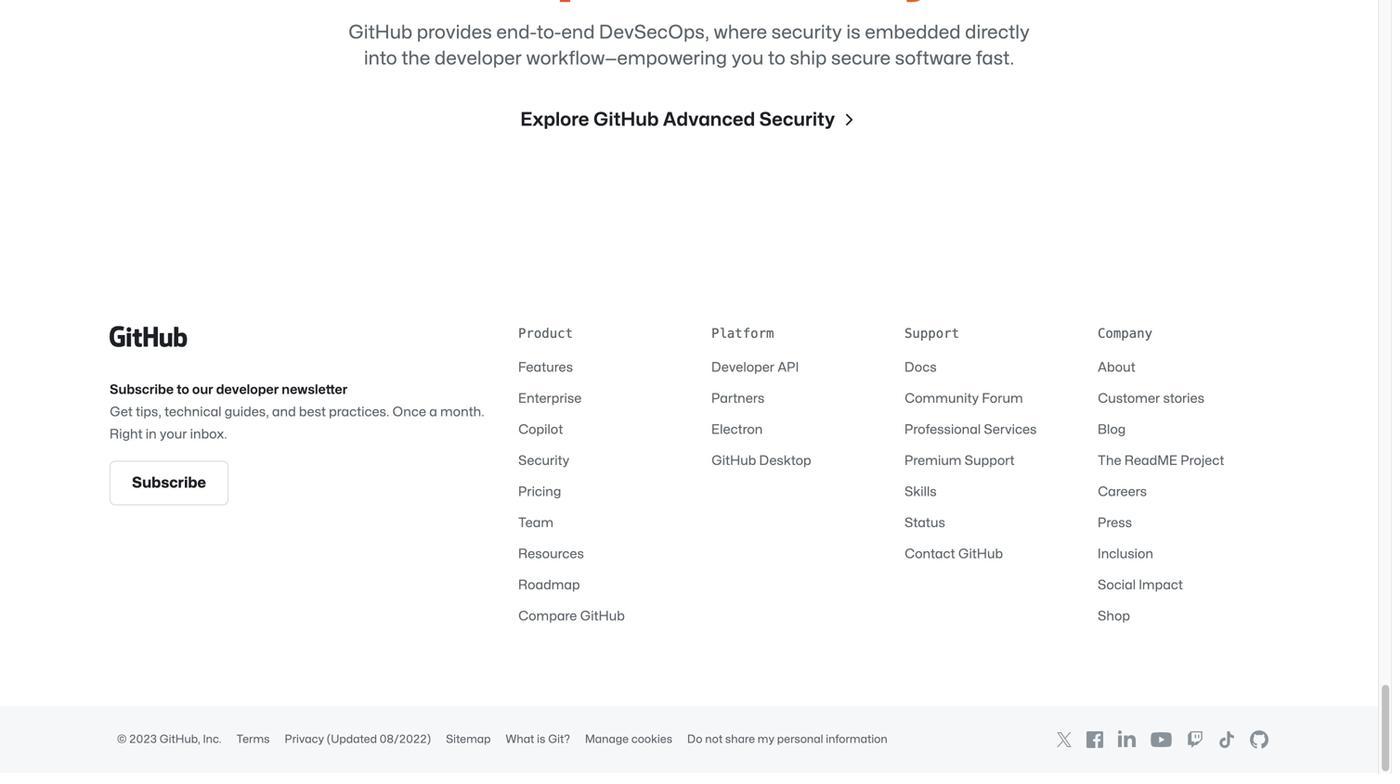 Task type: vqa. For each thing, say whether or not it's contained in the screenshot.
share at right bottom
yes



Task type: describe. For each thing, give the bounding box(es) containing it.
docs link
[[905, 362, 937, 374]]

what is git? link
[[506, 735, 570, 746]]

premium support
[[905, 455, 1015, 468]]

roadmap
[[518, 580, 580, 592]]

enterprise link
[[518, 393, 582, 406]]

©
[[117, 735, 127, 746]]

terms
[[236, 735, 270, 746]]

electron link
[[712, 424, 763, 437]]

careers link
[[1098, 486, 1148, 499]]

2023
[[129, 735, 157, 746]]

compare github link
[[518, 611, 625, 623]]

do not share my personal information
[[688, 735, 888, 746]]

linkedin icon image
[[1119, 731, 1136, 748]]

1 horizontal spatial support
[[965, 455, 1015, 468]]

company
[[1098, 326, 1153, 341]]

)
[[427, 735, 431, 746]]

twitch icon image
[[1187, 732, 1204, 749]]

devsecops,
[[599, 24, 710, 42]]

community forum
[[905, 393, 1024, 406]]

github mark image
[[1251, 731, 1269, 750]]

pricing link
[[518, 486, 561, 499]]

developer inside github provides end-to-end devsecops, where security is embedded directly into the developer workflow—empowering you to ship secure software fast.
[[435, 50, 522, 68]]

customer
[[1098, 393, 1161, 406]]

developer
[[712, 362, 775, 374]]

careers
[[1098, 486, 1148, 499]]

to inside footer
[[177, 384, 189, 397]]

contact github
[[905, 549, 1004, 561]]

0 vertical spatial security
[[760, 111, 836, 129]]

forum
[[982, 393, 1024, 406]]

resources
[[518, 549, 584, 561]]

where
[[714, 24, 768, 42]]

subscribe for subscribe to our developer newsletter
[[110, 384, 174, 397]]

cookies
[[632, 735, 673, 746]]

manage cookies
[[585, 735, 673, 746]]

inbox.
[[190, 429, 227, 441]]

github desktop link
[[712, 455, 812, 468]]

ship
[[790, 50, 827, 68]]

security link
[[518, 455, 570, 468]]

footer containing product
[[0, 256, 1379, 774]]

professional services
[[905, 424, 1037, 437]]

premium
[[905, 455, 962, 468]]

impact
[[1139, 580, 1184, 592]]

press link
[[1098, 518, 1133, 530]]

manage cookies button
[[585, 729, 673, 752]]

customer stories link
[[1098, 393, 1205, 406]]

best
[[299, 406, 326, 419]]

in
[[146, 429, 157, 441]]

partners
[[712, 393, 765, 406]]

desktop
[[760, 455, 812, 468]]

go to github homepage image
[[110, 323, 188, 351]]

about
[[1098, 362, 1136, 374]]

pricing
[[518, 486, 561, 499]]

professional services link
[[905, 424, 1037, 437]]

updated 08/2022 link
[[331, 735, 427, 746]]

the
[[402, 50, 431, 68]]

08/2022
[[380, 735, 427, 746]]

get
[[110, 406, 133, 419]]

contact github link
[[905, 549, 1004, 561]]

a
[[429, 406, 437, 419]]

share
[[726, 735, 755, 746]]

x icon image
[[1057, 733, 1072, 748]]

github down "electron"
[[712, 455, 757, 468]]

compare
[[518, 611, 577, 623]]

press
[[1098, 518, 1133, 530]]

terms link
[[236, 735, 270, 746]]

is inside github provides end-to-end devsecops, where security is embedded directly into the developer workflow—empowering you to ship secure software fast.
[[847, 24, 861, 42]]

electron
[[712, 424, 763, 437]]

premium support link
[[905, 455, 1015, 468]]

do not share my personal information button
[[688, 729, 888, 752]]

community
[[905, 393, 979, 406]]

your
[[160, 429, 187, 441]]

api
[[778, 362, 799, 374]]

provides
[[417, 24, 492, 42]]

directly
[[966, 24, 1030, 42]]

contact
[[905, 549, 956, 561]]

information
[[826, 735, 888, 746]]

privacy link
[[285, 735, 324, 746]]

end
[[561, 24, 595, 42]]

services
[[984, 424, 1037, 437]]

github desktop
[[712, 455, 812, 468]]

what
[[506, 735, 535, 746]]

features link
[[518, 362, 573, 374]]



Task type: locate. For each thing, give the bounding box(es) containing it.
compare github
[[518, 611, 625, 623]]

inclusion
[[1098, 549, 1154, 561]]

youtube icon image
[[1151, 733, 1173, 748]]

github down "workflow—empowering"
[[593, 111, 659, 129]]

status
[[905, 518, 946, 530]]

security inside footer
[[518, 455, 570, 468]]

my
[[758, 735, 775, 746]]

professional
[[905, 424, 981, 437]]

advanced
[[663, 111, 756, 129]]

1 vertical spatial support
[[965, 455, 1015, 468]]

github
[[348, 24, 413, 42], [593, 111, 659, 129], [712, 455, 757, 468], [959, 549, 1004, 561], [580, 611, 625, 623]]

to right you
[[768, 50, 786, 68]]

manage
[[585, 735, 629, 746]]

footer
[[0, 256, 1379, 774]]

not
[[705, 735, 723, 746]]

blog
[[1098, 424, 1126, 437]]

the
[[1098, 455, 1122, 468]]

support up docs link
[[905, 326, 960, 341]]

the readme project
[[1098, 455, 1225, 468]]

github right contact
[[959, 549, 1004, 561]]

1 vertical spatial is
[[537, 735, 546, 746]]

0 horizontal spatial is
[[537, 735, 546, 746]]

roadmap link
[[518, 580, 580, 592]]

© 2023 github, inc.
[[117, 735, 222, 746]]

explore github advanced security link
[[521, 104, 858, 137]]

1 vertical spatial security
[[518, 455, 570, 468]]

you
[[732, 50, 764, 68]]

0 vertical spatial subscribe
[[110, 384, 174, 397]]

github for explore github advanced security
[[593, 111, 659, 129]]

social
[[1098, 580, 1136, 592]]

workflow—empowering
[[526, 50, 728, 68]]

support down the professional services
[[965, 455, 1015, 468]]

shop link
[[1098, 611, 1131, 623]]

technical
[[165, 406, 222, 419]]

0 vertical spatial is
[[847, 24, 861, 42]]

0 vertical spatial developer
[[435, 50, 522, 68]]

secure
[[831, 50, 891, 68]]

updated
[[331, 735, 377, 746]]

1 vertical spatial subscribe
[[132, 476, 206, 491]]

security down copilot link
[[518, 455, 570, 468]]

stories
[[1164, 393, 1205, 406]]

security
[[760, 111, 836, 129], [518, 455, 570, 468]]

is up 'secure'
[[847, 24, 861, 42]]

0 horizontal spatial security
[[518, 455, 570, 468]]

github for compare github
[[580, 611, 625, 623]]

what is git?
[[506, 735, 570, 746]]

personal
[[777, 735, 824, 746]]

the readme project link
[[1098, 455, 1225, 468]]

to inside github provides end-to-end devsecops, where security is embedded directly into the developer workflow—empowering you to ship secure software fast.
[[768, 50, 786, 68]]

platform
[[712, 326, 774, 341]]

copilot link
[[518, 424, 563, 437]]

sitemap
[[446, 735, 491, 746]]

1 horizontal spatial security
[[760, 111, 836, 129]]

inc.
[[203, 735, 222, 746]]

features
[[518, 362, 573, 374]]

subscribe to our developer newsletter
[[110, 384, 348, 397]]

subscribe for subscribe
[[132, 476, 206, 491]]

partners link
[[712, 393, 765, 406]]

end-
[[496, 24, 537, 42]]

social impact link
[[1098, 580, 1184, 592]]

and
[[272, 406, 296, 419]]

customer stories
[[1098, 393, 1205, 406]]

copilot
[[518, 424, 563, 437]]

do
[[688, 735, 703, 746]]

1 vertical spatial developer
[[216, 384, 279, 397]]

0 horizontal spatial developer
[[216, 384, 279, 397]]

subscribe down your
[[132, 476, 206, 491]]

github up the into
[[348, 24, 413, 42]]

once
[[392, 406, 426, 419]]

1 horizontal spatial developer
[[435, 50, 522, 68]]

to left "our"
[[177, 384, 189, 397]]

subscribe link
[[110, 461, 229, 506]]

is inside footer
[[537, 735, 546, 746]]

to-
[[537, 24, 561, 42]]

embedded
[[865, 24, 961, 42]]

sitemap link
[[446, 735, 491, 746]]

developer
[[435, 50, 522, 68], [216, 384, 279, 397]]

subscribe inside subscribe link
[[132, 476, 206, 491]]

enterprise
[[518, 393, 582, 406]]

1 horizontal spatial to
[[768, 50, 786, 68]]

shop
[[1098, 611, 1131, 623]]

readme
[[1125, 455, 1178, 468]]

0 horizontal spatial support
[[905, 326, 960, 341]]

git?
[[548, 735, 570, 746]]

team
[[518, 518, 554, 530]]

developer inside footer
[[216, 384, 279, 397]]

docs
[[905, 362, 937, 374]]

right
[[110, 429, 143, 441]]

status link
[[905, 518, 946, 530]]

github,
[[159, 735, 200, 746]]

1 horizontal spatial is
[[847, 24, 861, 42]]

product
[[518, 326, 573, 341]]

github inside github provides end-to-end devsecops, where security is embedded directly into the developer workflow—empowering you to ship secure software fast.
[[348, 24, 413, 42]]

about link
[[1098, 362, 1136, 374]]

github provides end-to-end devsecops, where security is embedded directly into the developer workflow—empowering you to ship secure software fast.
[[348, 24, 1030, 68]]

subscribe up tips,
[[110, 384, 174, 397]]

security down the ship
[[760, 111, 836, 129]]

fast.
[[976, 50, 1015, 68]]

newsletter
[[282, 384, 348, 397]]

0 horizontal spatial to
[[177, 384, 189, 397]]

developer down provides
[[435, 50, 522, 68]]

skills link
[[905, 486, 937, 499]]

1 vertical spatial to
[[177, 384, 189, 397]]

facebook icon image
[[1087, 732, 1104, 749]]

tiktok icon image
[[1219, 732, 1236, 749]]

support
[[905, 326, 960, 341], [965, 455, 1015, 468]]

0 vertical spatial to
[[768, 50, 786, 68]]

developer up guides,
[[216, 384, 279, 397]]

developer api link
[[712, 362, 799, 374]]

0 vertical spatial support
[[905, 326, 960, 341]]

github right the compare
[[580, 611, 625, 623]]

is left git?
[[537, 735, 546, 746]]

github for contact github
[[959, 549, 1004, 561]]

explore github advanced security
[[521, 111, 840, 129]]

our
[[192, 384, 213, 397]]

get tips, technical guides, and best practices. once a month. right in your inbox.
[[110, 406, 485, 441]]



